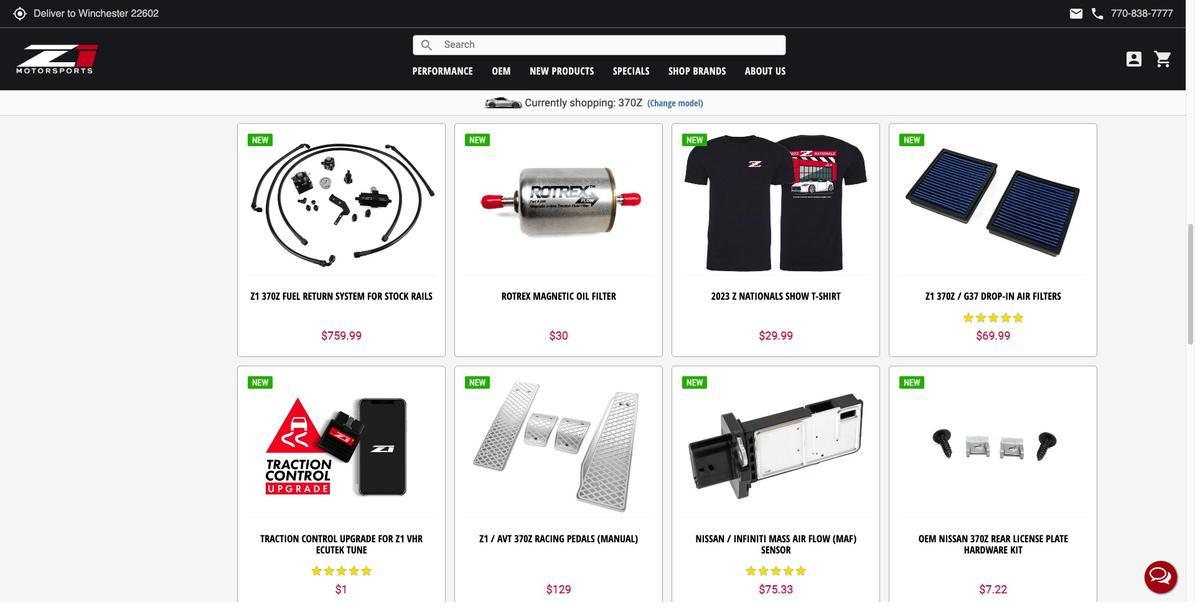Task type: describe. For each thing, give the bounding box(es) containing it.
mail
[[1069, 6, 1084, 21]]

vq
[[821, 54, 832, 68]]

rear inside 'oem nissan 370z rear license plate hardware kit'
[[991, 532, 1011, 546]]

hardware
[[964, 543, 1008, 557]]

/ inside z1 370z / g37 1400cc drop-in vq fuel injectors
[[732, 54, 736, 68]]

$75.33
[[759, 583, 793, 596]]

filter
[[592, 290, 616, 303]]

shop
[[669, 64, 690, 78]]

rotrex magnetic oil filter
[[502, 290, 616, 303]]

new products
[[530, 64, 594, 78]]

system
[[336, 290, 365, 303]]

shirt
[[819, 290, 841, 303]]

license
[[1013, 532, 1044, 546]]

in inside z1 370z / g37 1400cc drop-in vq fuel injectors
[[810, 54, 819, 68]]

1 horizontal spatial air
[[1017, 290, 1031, 303]]

modular
[[611, 54, 650, 68]]

nissan / infiniti mass air flow (maf) sensor
[[696, 532, 857, 557]]

supercharger
[[357, 54, 416, 68]]

2023 z nationals show t-shirt
[[711, 290, 841, 303]]

z1 370z fuel return system for stock rails
[[251, 290, 433, 303]]

tune
[[347, 543, 367, 557]]

oem nissan 370z rear license plate hardware kit
[[919, 532, 1068, 557]]

magnetic
[[533, 290, 574, 303]]

control
[[302, 532, 337, 546]]

account_box link
[[1121, 49, 1147, 69]]

z1 370z / g37 drop-in air filters
[[926, 290, 1061, 303]]

z1 / avt 370z racing pedals (manual)
[[480, 532, 638, 546]]

star star star star star $75.33
[[745, 565, 807, 596]]

fuel inside z1 370z / g37 1400cc drop-in vq fuel injectors
[[835, 54, 853, 68]]

oem link
[[492, 64, 511, 78]]

section
[[547, 54, 579, 68]]

1 vertical spatial in
[[1006, 290, 1015, 303]]

nissan inside nissan / infiniti mass air flow (maf) sensor
[[696, 532, 725, 546]]

z1 for z1 370z / g37 1400cc drop-in vq fuel injectors
[[700, 54, 709, 68]]

products
[[552, 64, 594, 78]]

replacement rear section for z1 modular y-pipe
[[468, 54, 650, 79]]

$759.99
[[321, 330, 362, 343]]

air inside nissan / infiniti mass air flow (maf) sensor
[[793, 532, 806, 546]]

z1 for z1 370z fuel return system for stock rails
[[251, 290, 259, 303]]

$34.99
[[324, 87, 359, 100]]

rear inside replacement rear section for z1 modular y-pipe
[[525, 54, 545, 68]]

(change model) link
[[647, 97, 703, 109]]

us
[[776, 64, 786, 78]]

1400cc
[[755, 54, 783, 68]]

Search search field
[[434, 36, 786, 55]]

plate
[[1046, 532, 1068, 546]]

t-
[[812, 290, 819, 303]]

z1 inside replacement rear section for z1 modular y-pipe
[[599, 54, 608, 68]]

rotrex
[[502, 290, 531, 303]]

for for section
[[582, 54, 597, 68]]

oem for oem nissan 370z rear license plate hardware kit
[[919, 532, 937, 546]]

mass
[[769, 532, 790, 546]]

z1 inside traction control upgrade for z1 vhr ecutek tune
[[396, 532, 405, 546]]

currently shopping: 370z (change model)
[[525, 96, 703, 109]]

about us link
[[745, 64, 786, 78]]

370z inside z1 370z / g37 1400cc drop-in vq fuel injectors
[[711, 54, 729, 68]]

nissan inside 'oem nissan 370z rear license plate hardware kit'
[[939, 532, 968, 546]]

star star star star star $69.99
[[962, 312, 1025, 343]]

z1 for z1 370z replacement supercharger serpentine belt
[[268, 54, 276, 68]]

show
[[786, 290, 809, 303]]

oil
[[576, 290, 589, 303]]

$69.99
[[976, 330, 1011, 343]]

/ inside nissan / infiniti mass air flow (maf) sensor
[[727, 532, 731, 546]]

flow
[[809, 532, 830, 546]]

370z inside z1 370z replacement supercharger serpentine belt
[[279, 54, 297, 68]]

z1 370z replacement supercharger serpentine belt
[[268, 54, 416, 79]]

replacement inside replacement rear section for z1 modular y-pipe
[[468, 54, 523, 68]]

$30
[[549, 330, 568, 343]]

specials
[[613, 64, 650, 78]]

shopping_cart link
[[1150, 49, 1174, 69]]

z1 370z / g37 1400cc drop-in vq fuel injectors
[[700, 54, 853, 79]]

stock
[[385, 290, 409, 303]]

belt
[[357, 65, 375, 79]]

$999.99
[[756, 87, 797, 100]]

(manual)
[[597, 532, 638, 546]]

specials link
[[613, 64, 650, 78]]

g37 for 1400cc
[[738, 54, 753, 68]]

0 horizontal spatial fuel
[[282, 290, 300, 303]]



Task type: locate. For each thing, give the bounding box(es) containing it.
$7.22
[[979, 583, 1008, 596]]

0 vertical spatial for
[[582, 54, 597, 68]]

1 horizontal spatial in
[[1006, 290, 1015, 303]]

y-
[[547, 65, 554, 79]]

air right mass
[[793, 532, 806, 546]]

z1 for z1 / avt 370z racing pedals (manual)
[[480, 532, 488, 546]]

search
[[419, 38, 434, 53]]

replacement
[[299, 54, 354, 68], [468, 54, 523, 68]]

1 vertical spatial air
[[793, 532, 806, 546]]

in left vq
[[810, 54, 819, 68]]

rear left license
[[991, 532, 1011, 546]]

1 horizontal spatial drop-
[[981, 290, 1006, 303]]

infiniti
[[734, 532, 766, 546]]

0 vertical spatial g37
[[738, 54, 753, 68]]

oem left new
[[492, 64, 511, 78]]

1 horizontal spatial nissan
[[939, 532, 968, 546]]

1 horizontal spatial rear
[[991, 532, 1011, 546]]

(change
[[647, 97, 676, 109]]

fuel right vq
[[835, 54, 853, 68]]

phone link
[[1090, 6, 1174, 21]]

about
[[745, 64, 773, 78]]

1 horizontal spatial g37
[[964, 290, 979, 303]]

2 nissan from the left
[[939, 532, 968, 546]]

replacement left new
[[468, 54, 523, 68]]

mail link
[[1069, 6, 1084, 21]]

ecutek
[[316, 543, 344, 557]]

(maf)
[[833, 532, 857, 546]]

drop- inside z1 370z / g37 1400cc drop-in vq fuel injectors
[[785, 54, 810, 68]]

$129
[[546, 583, 571, 596]]

0 horizontal spatial air
[[793, 532, 806, 546]]

1 vertical spatial $29.99
[[759, 330, 793, 343]]

fuel left return
[[282, 290, 300, 303]]

0 horizontal spatial drop-
[[785, 54, 810, 68]]

1 horizontal spatial fuel
[[835, 54, 853, 68]]

shopping:
[[570, 96, 616, 109]]

z1
[[268, 54, 276, 68], [599, 54, 608, 68], [700, 54, 709, 68], [251, 290, 259, 303], [926, 290, 935, 303], [396, 532, 405, 546], [480, 532, 488, 546]]

performance link
[[413, 64, 473, 78]]

injectors
[[756, 65, 796, 79]]

2 vertical spatial for
[[378, 532, 393, 546]]

1 horizontal spatial $29.99
[[976, 87, 1011, 100]]

drop-
[[785, 54, 810, 68], [981, 290, 1006, 303]]

0 vertical spatial $29.99
[[976, 87, 1011, 100]]

1 horizontal spatial replacement
[[468, 54, 523, 68]]

fuel
[[835, 54, 853, 68], [282, 290, 300, 303]]

z1 for z1 370z / g37 drop-in air filters
[[926, 290, 935, 303]]

pedals
[[567, 532, 595, 546]]

shop brands link
[[669, 64, 726, 78]]

0 horizontal spatial rear
[[525, 54, 545, 68]]

z1 inside z1 370z replacement supercharger serpentine belt
[[268, 54, 276, 68]]

shop brands
[[669, 64, 726, 78]]

for inside replacement rear section for z1 modular y-pipe
[[582, 54, 597, 68]]

filters
[[1033, 290, 1061, 303]]

brands
[[693, 64, 726, 78]]

new products link
[[530, 64, 594, 78]]

my_location
[[12, 6, 27, 21]]

oem
[[492, 64, 511, 78], [919, 532, 937, 546]]

air left filters
[[1017, 290, 1031, 303]]

rear left y-
[[525, 54, 545, 68]]

return
[[303, 290, 333, 303]]

oem inside 'oem nissan 370z rear license plate hardware kit'
[[919, 532, 937, 546]]

air
[[1017, 290, 1031, 303], [793, 532, 806, 546]]

0 vertical spatial rear
[[525, 54, 545, 68]]

1 nissan from the left
[[696, 532, 725, 546]]

0 vertical spatial oem
[[492, 64, 511, 78]]

1 vertical spatial drop-
[[981, 290, 1006, 303]]

account_box
[[1124, 49, 1144, 69]]

0 horizontal spatial in
[[810, 54, 819, 68]]

0 horizontal spatial replacement
[[299, 54, 354, 68]]

drop- right 1400cc
[[785, 54, 810, 68]]

0 vertical spatial air
[[1017, 290, 1031, 303]]

0 vertical spatial fuel
[[835, 54, 853, 68]]

$1
[[335, 583, 348, 596]]

mail phone
[[1069, 6, 1105, 21]]

about us
[[745, 64, 786, 78]]

0 horizontal spatial oem
[[492, 64, 511, 78]]

performance
[[413, 64, 473, 78]]

model)
[[678, 97, 703, 109]]

racing
[[535, 532, 564, 546]]

1 vertical spatial g37
[[964, 290, 979, 303]]

/
[[732, 54, 736, 68], [958, 290, 962, 303], [491, 532, 495, 546], [727, 532, 731, 546]]

z1 inside z1 370z / g37 1400cc drop-in vq fuel injectors
[[700, 54, 709, 68]]

kit
[[1010, 543, 1023, 557]]

replacement up $34.99
[[299, 54, 354, 68]]

1 vertical spatial rear
[[991, 532, 1011, 546]]

g37
[[738, 54, 753, 68], [964, 290, 979, 303]]

pipe
[[554, 65, 571, 79]]

1 vertical spatial fuel
[[282, 290, 300, 303]]

0 horizontal spatial nissan
[[696, 532, 725, 546]]

oem left hardware
[[919, 532, 937, 546]]

drop- up star star star star star $69.99
[[981, 290, 1006, 303]]

for inside traction control upgrade for z1 vhr ecutek tune
[[378, 532, 393, 546]]

replacement inside z1 370z replacement supercharger serpentine belt
[[299, 54, 354, 68]]

for right upgrade
[[378, 532, 393, 546]]

0 vertical spatial drop-
[[785, 54, 810, 68]]

on sale
[[124, 16, 152, 25]]

g37 for drop-
[[964, 290, 979, 303]]

phone
[[1090, 6, 1105, 21]]

z
[[732, 290, 737, 303]]

traction control upgrade for z1 vhr ecutek tune
[[260, 532, 423, 557]]

g37 up star star star star star $69.99
[[964, 290, 979, 303]]

1 vertical spatial for
[[367, 290, 382, 303]]

nationals
[[739, 290, 783, 303]]

1 replacement from the left
[[299, 54, 354, 68]]

z1 motorsports logo image
[[16, 44, 99, 75]]

rails
[[411, 290, 433, 303]]

upgrade
[[340, 532, 376, 546]]

for left stock
[[367, 290, 382, 303]]

for for upgrade
[[378, 532, 393, 546]]

rear
[[525, 54, 545, 68], [991, 532, 1011, 546]]

0 vertical spatial in
[[810, 54, 819, 68]]

currently
[[525, 96, 567, 109]]

1 vertical spatial oem
[[919, 532, 937, 546]]

new
[[530, 64, 549, 78]]

370z inside 'oem nissan 370z rear license plate hardware kit'
[[971, 532, 989, 546]]

0 horizontal spatial $29.99
[[759, 330, 793, 343]]

sale
[[136, 16, 152, 25]]

in up star star star star star $69.99
[[1006, 290, 1015, 303]]

star star star star star $1
[[310, 565, 373, 596]]

on
[[124, 16, 134, 25]]

oem for the 'oem' link
[[492, 64, 511, 78]]

sensor
[[761, 543, 791, 557]]

g37 inside z1 370z / g37 1400cc drop-in vq fuel injectors
[[738, 54, 753, 68]]

serpentine
[[309, 65, 355, 79]]

$99.99
[[542, 87, 576, 100]]

vhr
[[407, 532, 423, 546]]

1 horizontal spatial oem
[[919, 532, 937, 546]]

g37 left 1400cc
[[738, 54, 753, 68]]

2 replacement from the left
[[468, 54, 523, 68]]

traction
[[260, 532, 299, 546]]

370z
[[279, 54, 297, 68], [711, 54, 729, 68], [619, 96, 643, 109], [262, 290, 280, 303], [937, 290, 955, 303], [514, 532, 532, 546], [971, 532, 989, 546]]

for right 'section'
[[582, 54, 597, 68]]

avt
[[497, 532, 512, 546]]

0 horizontal spatial g37
[[738, 54, 753, 68]]



Task type: vqa. For each thing, say whether or not it's contained in the screenshot.


